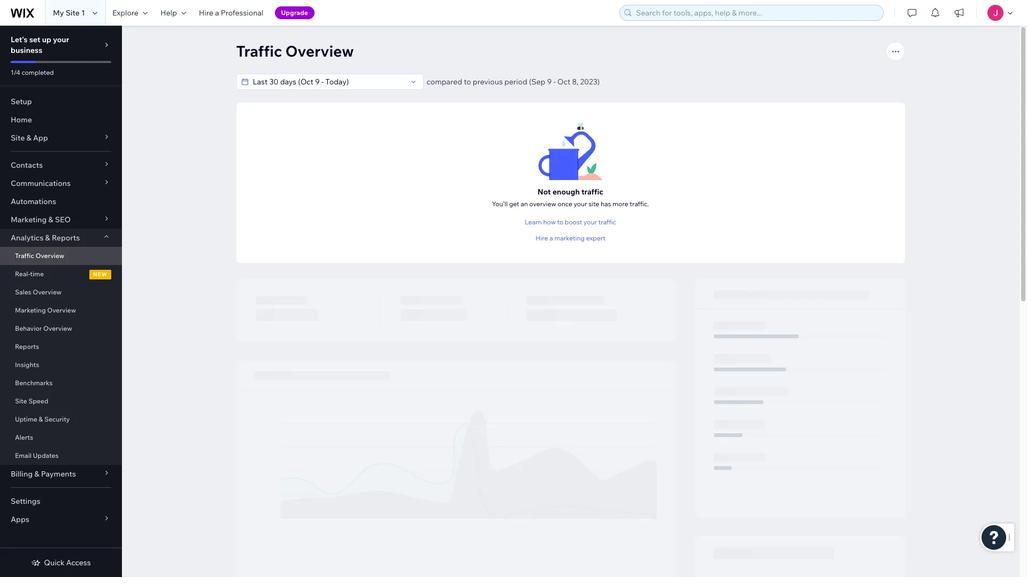 Task type: vqa. For each thing, say whether or not it's contained in the screenshot.
the "Real-"
yes



Task type: describe. For each thing, give the bounding box(es) containing it.
oct
[[558, 77, 571, 87]]

home
[[11, 115, 32, 125]]

site
[[589, 200, 599, 208]]

has
[[601, 200, 611, 208]]

reports link
[[0, 338, 122, 356]]

help
[[160, 8, 177, 18]]

how
[[543, 218, 556, 226]]

automations
[[11, 197, 56, 207]]

overview
[[529, 200, 556, 208]]

billing & payments button
[[0, 466, 122, 484]]

quick access
[[44, 559, 91, 568]]

hire a marketing expert
[[536, 234, 606, 242]]

period
[[505, 77, 527, 87]]

site for site speed
[[15, 398, 27, 406]]

overview for traffic overview link
[[36, 252, 64, 260]]

-
[[553, 77, 556, 87]]

learn how to boost your traffic link
[[525, 218, 616, 227]]

settings
[[11, 497, 40, 507]]

marketing & seo button
[[0, 211, 122, 229]]

boost
[[565, 218, 582, 226]]

alerts
[[15, 434, 33, 442]]

billing
[[11, 470, 33, 479]]

my
[[53, 8, 64, 18]]

upgrade
[[281, 9, 308, 17]]

let's set up your business
[[11, 35, 69, 55]]

analytics & reports button
[[0, 229, 122, 247]]

reports inside analytics & reports dropdown button
[[52, 233, 80, 243]]

a for professional
[[215, 8, 219, 18]]

access
[[66, 559, 91, 568]]

automations link
[[0, 193, 122, 211]]

8,
[[572, 77, 579, 87]]

email
[[15, 452, 32, 460]]

& for site
[[26, 133, 31, 143]]

setup
[[11, 97, 32, 106]]

alerts link
[[0, 429, 122, 447]]

an
[[521, 200, 528, 208]]

traffic inside sidebar element
[[15, 252, 34, 260]]

page skeleton image
[[236, 279, 905, 578]]

& for billing
[[34, 470, 39, 479]]

app
[[33, 133, 48, 143]]

hire a marketing expert link
[[536, 234, 606, 243]]

analytics & reports
[[11, 233, 80, 243]]

apps button
[[0, 511, 122, 529]]

hire for hire a professional
[[199, 8, 213, 18]]

let's
[[11, 35, 28, 44]]

hire for hire a marketing expert
[[536, 234, 548, 242]]

marketing & seo
[[11, 215, 71, 225]]

explore
[[112, 8, 139, 18]]

compared
[[427, 77, 462, 87]]

overview for sales overview link
[[33, 288, 62, 296]]

real-time
[[15, 270, 44, 278]]

2 vertical spatial your
[[584, 218, 597, 226]]

business
[[11, 45, 42, 55]]

upgrade button
[[275, 6, 314, 19]]

sales overview link
[[0, 284, 122, 302]]

billing & payments
[[11, 470, 76, 479]]

1
[[81, 8, 85, 18]]

expert
[[586, 234, 606, 242]]

overview down upgrade button in the top of the page
[[285, 42, 354, 60]]

learn how to boost your traffic
[[525, 218, 616, 226]]

insights link
[[0, 356, 122, 375]]

traffic.
[[630, 200, 649, 208]]

(sep
[[529, 77, 546, 87]]

hire a professional link
[[192, 0, 270, 26]]

compared to previous period (sep 9 - oct 8, 2023)
[[427, 77, 600, 87]]

time
[[30, 270, 44, 278]]

overview for marketing overview link
[[47, 307, 76, 315]]

9
[[547, 77, 552, 87]]

2023)
[[580, 77, 600, 87]]

quick access button
[[31, 559, 91, 568]]

home link
[[0, 111, 122, 129]]

security
[[44, 416, 70, 424]]



Task type: locate. For each thing, give the bounding box(es) containing it.
sidebar element
[[0, 26, 122, 578]]

1 horizontal spatial hire
[[536, 234, 548, 242]]

& for marketing
[[48, 215, 53, 225]]

reports inside reports link
[[15, 343, 39, 351]]

behavior overview link
[[0, 320, 122, 338]]

hire a professional
[[199, 8, 264, 18]]

1 vertical spatial your
[[574, 200, 587, 208]]

sales overview
[[15, 288, 62, 296]]

behavior
[[15, 325, 42, 333]]

new
[[93, 271, 108, 278]]

site left speed
[[15, 398, 27, 406]]

traffic overview up time
[[15, 252, 64, 260]]

overview up marketing overview
[[33, 288, 62, 296]]

traffic inside not enough traffic you'll get an overview once your site has more traffic.
[[582, 187, 604, 197]]

None field
[[250, 74, 407, 89]]

1 horizontal spatial traffic
[[236, 42, 282, 60]]

0 vertical spatial traffic
[[236, 42, 282, 60]]

benchmarks
[[15, 379, 53, 387]]

1 vertical spatial to
[[557, 218, 564, 226]]

to left previous
[[464, 77, 471, 87]]

traffic overview inside sidebar element
[[15, 252, 64, 260]]

your left site on the right top of the page
[[574, 200, 587, 208]]

& right billing
[[34, 470, 39, 479]]

once
[[558, 200, 572, 208]]

communications
[[11, 179, 71, 188]]

1 vertical spatial a
[[550, 234, 553, 242]]

0 horizontal spatial a
[[215, 8, 219, 18]]

a inside hire a professional link
[[215, 8, 219, 18]]

1 vertical spatial reports
[[15, 343, 39, 351]]

marketing
[[11, 215, 47, 225], [15, 307, 46, 315]]

1/4 completed
[[11, 68, 54, 77]]

your inside not enough traffic you'll get an overview once your site has more traffic.
[[574, 200, 587, 208]]

0 vertical spatial site
[[66, 8, 80, 18]]

overview down sales overview link
[[47, 307, 76, 315]]

behavior overview
[[15, 325, 72, 333]]

overview
[[285, 42, 354, 60], [36, 252, 64, 260], [33, 288, 62, 296], [47, 307, 76, 315], [43, 325, 72, 333]]

traffic down professional
[[236, 42, 282, 60]]

1 vertical spatial marketing
[[15, 307, 46, 315]]

1 vertical spatial traffic
[[599, 218, 616, 226]]

contacts button
[[0, 156, 122, 174]]

2 vertical spatial site
[[15, 398, 27, 406]]

site & app button
[[0, 129, 122, 147]]

uptime & security
[[15, 416, 70, 424]]

traffic
[[236, 42, 282, 60], [15, 252, 34, 260]]

speed
[[28, 398, 48, 406]]

0 horizontal spatial traffic
[[15, 252, 34, 260]]

& for analytics
[[45, 233, 50, 243]]

site & app
[[11, 133, 48, 143]]

not enough traffic you'll get an overview once your site has more traffic.
[[492, 187, 649, 208]]

updates
[[33, 452, 59, 460]]

email updates
[[15, 452, 59, 460]]

marketing overview
[[15, 307, 76, 315]]

1 horizontal spatial to
[[557, 218, 564, 226]]

traffic up site on the right top of the page
[[582, 187, 604, 197]]

a down how
[[550, 234, 553, 242]]

& down marketing & seo
[[45, 233, 50, 243]]

site speed link
[[0, 393, 122, 411]]

get
[[509, 200, 519, 208]]

uptime & security link
[[0, 411, 122, 429]]

not
[[538, 187, 551, 197]]

settings link
[[0, 493, 122, 511]]

your
[[53, 35, 69, 44], [574, 200, 587, 208], [584, 218, 597, 226]]

real-
[[15, 270, 30, 278]]

a
[[215, 8, 219, 18], [550, 234, 553, 242]]

marketing inside popup button
[[11, 215, 47, 225]]

0 vertical spatial marketing
[[11, 215, 47, 225]]

1 vertical spatial traffic overview
[[15, 252, 64, 260]]

traffic overview down upgrade button in the top of the page
[[236, 42, 354, 60]]

apps
[[11, 515, 29, 525]]

email updates link
[[0, 447, 122, 466]]

hire down how
[[536, 234, 548, 242]]

a for marketing
[[550, 234, 553, 242]]

uptime
[[15, 416, 37, 424]]

you'll
[[492, 200, 508, 208]]

marketing up behavior
[[15, 307, 46, 315]]

site for site & app
[[11, 133, 25, 143]]

0 horizontal spatial hire
[[199, 8, 213, 18]]

0 vertical spatial traffic overview
[[236, 42, 354, 60]]

0 horizontal spatial reports
[[15, 343, 39, 351]]

contacts
[[11, 161, 43, 170]]

0 vertical spatial reports
[[52, 233, 80, 243]]

help button
[[154, 0, 192, 26]]

communications button
[[0, 174, 122, 193]]

1 horizontal spatial reports
[[52, 233, 80, 243]]

insights
[[15, 361, 39, 369]]

overview for behavior overview link
[[43, 325, 72, 333]]

traffic overview link
[[0, 247, 122, 265]]

1 horizontal spatial a
[[550, 234, 553, 242]]

marketing up analytics on the left top of page
[[11, 215, 47, 225]]

site left 1
[[66, 8, 80, 18]]

set
[[29, 35, 40, 44]]

& for uptime
[[39, 416, 43, 424]]

0 vertical spatial to
[[464, 77, 471, 87]]

benchmarks link
[[0, 375, 122, 393]]

reports up the insights
[[15, 343, 39, 351]]

0 vertical spatial a
[[215, 8, 219, 18]]

site
[[66, 8, 80, 18], [11, 133, 25, 143], [15, 398, 27, 406]]

&
[[26, 133, 31, 143], [48, 215, 53, 225], [45, 233, 50, 243], [39, 416, 43, 424], [34, 470, 39, 479]]

1/4
[[11, 68, 20, 77]]

traffic overview
[[236, 42, 354, 60], [15, 252, 64, 260]]

quick
[[44, 559, 65, 568]]

1 horizontal spatial traffic overview
[[236, 42, 354, 60]]

previous
[[473, 77, 503, 87]]

0 vertical spatial hire
[[199, 8, 213, 18]]

your inside let's set up your business
[[53, 35, 69, 44]]

seo
[[55, 215, 71, 225]]

1 vertical spatial traffic
[[15, 252, 34, 260]]

marketing for marketing overview
[[15, 307, 46, 315]]

marketing for marketing & seo
[[11, 215, 47, 225]]

hire right help button
[[199, 8, 213, 18]]

to right how
[[557, 218, 564, 226]]

payments
[[41, 470, 76, 479]]

0 vertical spatial traffic
[[582, 187, 604, 197]]

1 vertical spatial site
[[11, 133, 25, 143]]

0 vertical spatial your
[[53, 35, 69, 44]]

traffic
[[582, 187, 604, 197], [599, 218, 616, 226]]

marketing
[[555, 234, 585, 242]]

0 horizontal spatial to
[[464, 77, 471, 87]]

setup link
[[0, 93, 122, 111]]

& left seo
[[48, 215, 53, 225]]

a inside hire a marketing expert link
[[550, 234, 553, 242]]

site speed
[[15, 398, 48, 406]]

site inside popup button
[[11, 133, 25, 143]]

analytics
[[11, 233, 43, 243]]

0 horizontal spatial traffic overview
[[15, 252, 64, 260]]

more
[[613, 200, 628, 208]]

site down home
[[11, 133, 25, 143]]

& right uptime
[[39, 416, 43, 424]]

Search for tools, apps, help & more... field
[[633, 5, 880, 20]]

marketing overview link
[[0, 302, 122, 320]]

to
[[464, 77, 471, 87], [557, 218, 564, 226]]

overview down marketing overview link
[[43, 325, 72, 333]]

a left professional
[[215, 8, 219, 18]]

& left the app
[[26, 133, 31, 143]]

enough
[[553, 187, 580, 197]]

overview down analytics & reports
[[36, 252, 64, 260]]

your right boost
[[584, 218, 597, 226]]

traffic down has
[[599, 218, 616, 226]]

your right up
[[53, 35, 69, 44]]

hire
[[199, 8, 213, 18], [536, 234, 548, 242]]

up
[[42, 35, 51, 44]]

reports down seo
[[52, 233, 80, 243]]

traffic down analytics on the left top of page
[[15, 252, 34, 260]]

sales
[[15, 288, 31, 296]]

1 vertical spatial hire
[[536, 234, 548, 242]]



